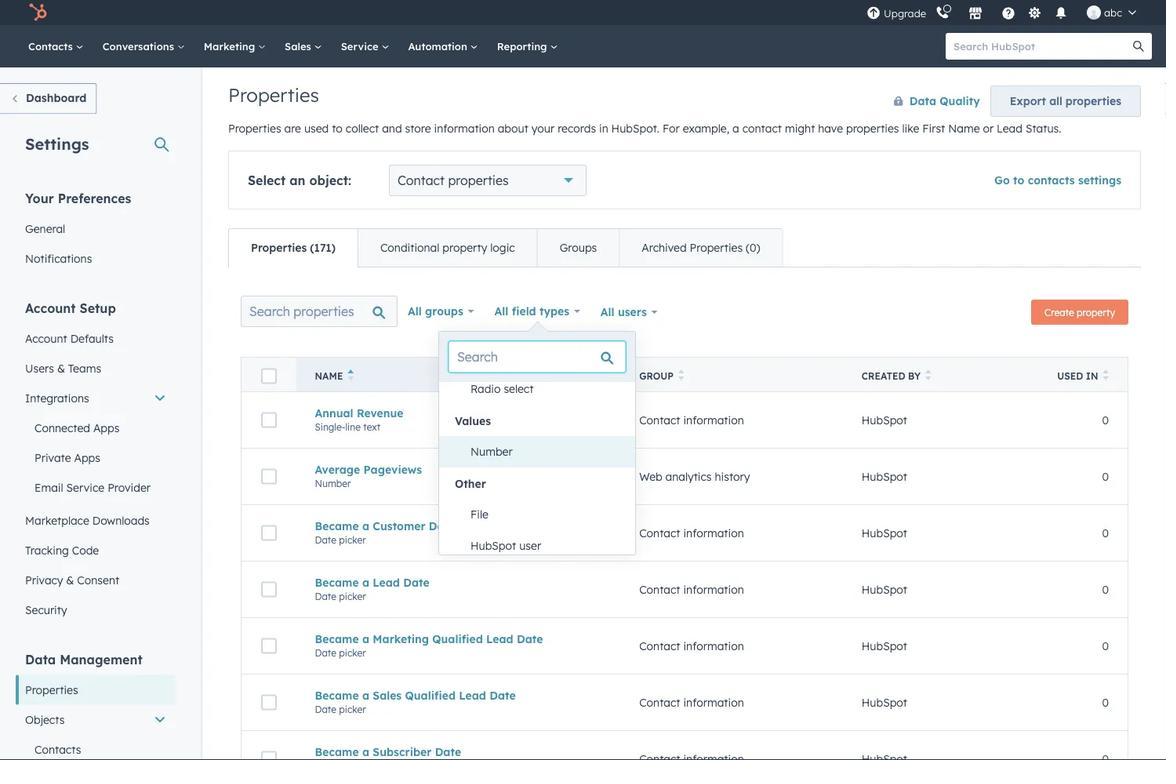 Task type: describe. For each thing, give the bounding box(es) containing it.
gary orlando image
[[1087, 5, 1101, 20]]

hubspot for average pageviews
[[862, 470, 908, 483]]

picker inside became a marketing qualified lead date date picker
[[339, 647, 366, 659]]

setup
[[80, 300, 116, 316]]

0 vertical spatial to
[[332, 122, 343, 135]]

settings
[[1078, 173, 1122, 187]]

created by button
[[843, 357, 1034, 392]]

contact
[[743, 122, 782, 135]]

contact information for became a marketing qualified lead date
[[639, 639, 744, 653]]

became for became a customer date
[[315, 519, 359, 533]]

calling icon button
[[929, 2, 956, 23]]

& for privacy
[[66, 573, 74, 587]]

values
[[455, 414, 491, 428]]

average pageviews button
[[315, 463, 602, 476]]

reporting
[[497, 40, 550, 53]]

for
[[663, 122, 680, 135]]

contact for became a marketing qualified lead date
[[639, 639, 680, 653]]

ascending sort. press to sort descending. element
[[348, 369, 354, 383]]

a for became a marketing qualified lead date
[[362, 632, 369, 646]]

apps for private apps
[[74, 451, 100, 464]]

example,
[[683, 122, 730, 135]]

ascending sort. press to sort descending. image
[[348, 369, 354, 380]]

history
[[715, 470, 750, 483]]

archived
[[642, 241, 687, 255]]

average
[[315, 463, 360, 476]]

all for all groups
[[408, 304, 422, 318]]

picker inside became a customer date date picker
[[339, 534, 366, 546]]

all
[[1050, 94, 1063, 108]]

notifications button
[[1048, 0, 1075, 25]]

customer
[[373, 519, 426, 533]]

contact inside contact properties popup button
[[398, 173, 445, 188]]

account setup
[[25, 300, 116, 316]]

became for became a marketing qualified lead date
[[315, 632, 359, 646]]

tab panel containing all groups
[[228, 267, 1141, 760]]

account for account defaults
[[25, 331, 67, 345]]

private apps link
[[16, 443, 176, 473]]

press to sort. image for used in
[[1103, 369, 1109, 380]]

group button
[[621, 357, 843, 392]]

abc button
[[1078, 0, 1146, 25]]

press to sort. image for created by
[[926, 369, 931, 380]]

marketplace downloads
[[25, 513, 150, 527]]

help button
[[995, 0, 1022, 25]]

properties left (0)
[[690, 241, 743, 255]]

private
[[35, 451, 71, 464]]

number inside button
[[471, 445, 513, 458]]

contact for annual revenue
[[639, 413, 680, 427]]

lead inside became a marketing qualified lead date date picker
[[486, 632, 513, 646]]

select
[[248, 173, 286, 188]]

private apps
[[35, 451, 100, 464]]

in
[[599, 122, 608, 135]]

a left subscriber
[[362, 745, 369, 759]]

hubspot user button
[[455, 530, 635, 562]]

dashboard link
[[0, 83, 97, 114]]

became a customer date date picker
[[315, 519, 455, 546]]

account defaults link
[[16, 324, 176, 353]]

information for became a lead date
[[684, 583, 744, 596]]

other button
[[439, 471, 635, 497]]

number button
[[455, 436, 635, 467]]

& for users
[[57, 361, 65, 375]]

properties inside button
[[1066, 94, 1122, 108]]

connected apps link
[[16, 413, 176, 443]]

connected
[[35, 421, 90, 435]]

picker inside became a sales qualified lead date date picker
[[339, 703, 366, 715]]

marketplace downloads link
[[16, 506, 176, 535]]

privacy
[[25, 573, 63, 587]]

property for conditional
[[443, 241, 487, 255]]

by
[[908, 370, 921, 382]]

data management
[[25, 651, 143, 667]]

became a subscriber date button
[[315, 745, 602, 759]]

account defaults
[[25, 331, 114, 345]]

connected apps
[[35, 421, 120, 435]]

types
[[540, 304, 569, 318]]

privacy & consent link
[[16, 565, 176, 595]]

other
[[455, 477, 486, 491]]

all for all field types
[[495, 304, 509, 318]]

hubspot user
[[471, 539, 541, 553]]

(0)
[[746, 241, 761, 255]]

quality
[[940, 94, 980, 108]]

abc
[[1104, 6, 1122, 19]]

became for became a sales qualified lead date
[[315, 688, 359, 702]]

users
[[25, 361, 54, 375]]

1 vertical spatial to
[[1013, 173, 1025, 187]]

used in
[[1058, 370, 1098, 382]]

upgrade
[[884, 7, 926, 20]]

go to contacts settings
[[995, 173, 1122, 187]]

objects button
[[16, 705, 176, 735]]

hubspot.
[[611, 122, 660, 135]]

contact information for annual revenue
[[639, 413, 744, 427]]

1 horizontal spatial search search field
[[449, 341, 626, 373]]

hubspot for became a customer date
[[862, 526, 908, 540]]

properties up are
[[228, 83, 319, 107]]

hubspot for became a sales qualified lead date
[[862, 696, 908, 709]]

records
[[558, 122, 596, 135]]

contacts inside the "data management" "element"
[[35, 742, 81, 756]]

data management element
[[16, 651, 176, 760]]

an
[[290, 173, 306, 188]]

conversations
[[103, 40, 177, 53]]

notifications link
[[16, 244, 176, 273]]

0 for became a marketing qualified lead date
[[1102, 639, 1109, 653]]

create property button
[[1031, 300, 1129, 325]]

your
[[532, 122, 555, 135]]

information for became a sales qualified lead date
[[684, 696, 744, 709]]

logic
[[490, 241, 515, 255]]

properties link
[[16, 675, 176, 705]]

web
[[639, 470, 663, 483]]

automation
[[408, 40, 470, 53]]

help image
[[1002, 7, 1016, 21]]

properties left (171)
[[251, 241, 307, 255]]

average pageviews number
[[315, 463, 422, 489]]

export
[[1010, 94, 1046, 108]]

contact information for became a customer date
[[639, 526, 744, 540]]

export all properties
[[1010, 94, 1122, 108]]

property for create
[[1077, 306, 1115, 318]]

field
[[512, 304, 536, 318]]

tab list containing properties (171)
[[228, 228, 783, 267]]

revenue
[[357, 406, 404, 420]]

1 horizontal spatial name
[[948, 122, 980, 135]]

or
[[983, 122, 994, 135]]

values button
[[439, 408, 635, 434]]

0 for became a sales qualified lead date
[[1102, 696, 1109, 709]]

archived properties (0) link
[[619, 229, 782, 267]]

0 for became a lead date
[[1102, 583, 1109, 596]]

contact properties button
[[389, 165, 587, 196]]

all groups button
[[398, 296, 484, 327]]

preferences
[[58, 190, 131, 206]]

Search HubSpot search field
[[946, 33, 1138, 60]]

marketplace
[[25, 513, 89, 527]]

(171)
[[310, 241, 336, 255]]

press to sort. element for used in
[[1103, 369, 1109, 383]]

settings
[[25, 134, 89, 153]]

security
[[25, 603, 67, 616]]

contact for became a lead date
[[639, 583, 680, 596]]

0 vertical spatial service
[[341, 40, 382, 53]]

privacy & consent
[[25, 573, 119, 587]]

search image
[[1133, 41, 1144, 52]]

hubspot image
[[28, 3, 47, 22]]

properties left are
[[228, 122, 281, 135]]

subscriber
[[373, 745, 432, 759]]

annual revenue button
[[315, 406, 602, 420]]

used
[[1058, 370, 1083, 382]]

conditional
[[380, 241, 440, 255]]



Task type: vqa. For each thing, say whether or not it's contained in the screenshot.
Lead
yes



Task type: locate. For each thing, give the bounding box(es) containing it.
0 horizontal spatial properties
[[448, 173, 509, 188]]

properties inside the "data management" "element"
[[25, 683, 78, 697]]

select
[[504, 382, 534, 396]]

date
[[429, 519, 455, 533], [315, 534, 336, 546], [403, 576, 430, 589], [315, 590, 336, 602], [517, 632, 543, 646], [315, 647, 336, 659], [490, 688, 516, 702], [315, 703, 336, 715], [435, 745, 461, 759]]

3 0 from the top
[[1102, 526, 1109, 540]]

0 vertical spatial properties
[[1066, 94, 1122, 108]]

sales inside became a sales qualified lead date date picker
[[373, 688, 402, 702]]

1 horizontal spatial press to sort. element
[[926, 369, 931, 383]]

name button
[[296, 357, 621, 392]]

0 horizontal spatial to
[[332, 122, 343, 135]]

name inside button
[[315, 370, 343, 382]]

a down became a customer date date picker on the bottom left of page
[[362, 576, 369, 589]]

became for became a lead date
[[315, 576, 359, 589]]

all users button
[[590, 296, 668, 329]]

picker down 'became a lead date date picker'
[[339, 647, 366, 659]]

4 became from the top
[[315, 688, 359, 702]]

0 horizontal spatial search search field
[[241, 296, 398, 327]]

3 became from the top
[[315, 632, 359, 646]]

0 horizontal spatial &
[[57, 361, 65, 375]]

hubspot
[[862, 413, 908, 427], [862, 470, 908, 483], [862, 526, 908, 540], [471, 539, 516, 553], [862, 583, 908, 596], [862, 639, 908, 653], [862, 696, 908, 709]]

press to sort. image
[[678, 369, 684, 380], [926, 369, 931, 380], [1103, 369, 1109, 380]]

1 picker from the top
[[339, 534, 366, 546]]

information for became a marketing qualified lead date
[[684, 639, 744, 653]]

contacts down hubspot link at the left top of the page
[[28, 40, 76, 53]]

press to sort. image inside the used in button
[[1103, 369, 1109, 380]]

press to sort. element for group
[[678, 369, 684, 383]]

became a customer date button
[[315, 519, 602, 533]]

to right go
[[1013, 173, 1025, 187]]

became down 'became a lead date date picker'
[[315, 632, 359, 646]]

0 horizontal spatial service
[[66, 480, 104, 494]]

users & teams link
[[16, 353, 176, 383]]

consent
[[77, 573, 119, 587]]

file
[[471, 507, 489, 521]]

qualified for marketing
[[432, 632, 483, 646]]

code
[[72, 543, 99, 557]]

account inside account defaults link
[[25, 331, 67, 345]]

press to sort. element right by
[[926, 369, 931, 383]]

0 horizontal spatial marketing
[[204, 40, 258, 53]]

groups link
[[537, 229, 619, 267]]

2 vertical spatial properties
[[448, 173, 509, 188]]

users
[[618, 305, 647, 319]]

0 horizontal spatial data
[[25, 651, 56, 667]]

3 contact information from the top
[[639, 583, 744, 596]]

4 contact information from the top
[[639, 639, 744, 653]]

4 picker from the top
[[339, 703, 366, 715]]

property inside button
[[1077, 306, 1115, 318]]

0 vertical spatial &
[[57, 361, 65, 375]]

0 vertical spatial data
[[910, 94, 937, 108]]

about
[[498, 122, 529, 135]]

data down security at bottom
[[25, 651, 56, 667]]

lead up became a subscriber date button
[[459, 688, 486, 702]]

0 horizontal spatial property
[[443, 241, 487, 255]]

1 vertical spatial marketing
[[373, 632, 429, 646]]

5 contact information from the top
[[639, 696, 744, 709]]

& right privacy
[[66, 573, 74, 587]]

reporting link
[[488, 25, 567, 67]]

service right sales link
[[341, 40, 382, 53]]

number inside 'average pageviews number'
[[315, 477, 351, 489]]

menu
[[865, 0, 1147, 25]]

press to sort. element inside the used in button
[[1103, 369, 1109, 383]]

2 horizontal spatial press to sort. element
[[1103, 369, 1109, 383]]

0 for annual revenue
[[1102, 413, 1109, 427]]

create
[[1045, 306, 1074, 318]]

became down average on the left bottom of the page
[[315, 519, 359, 533]]

properties left like
[[846, 122, 899, 135]]

0 vertical spatial sales
[[285, 40, 314, 53]]

0 vertical spatial contacts
[[28, 40, 76, 53]]

integrations button
[[16, 383, 176, 413]]

0 vertical spatial account
[[25, 300, 76, 316]]

data for data quality
[[910, 94, 937, 108]]

3 press to sort. element from the left
[[1103, 369, 1109, 383]]

1 horizontal spatial to
[[1013, 173, 1025, 187]]

upgrade image
[[867, 7, 881, 21]]

marketing inside became a marketing qualified lead date date picker
[[373, 632, 429, 646]]

qualified
[[432, 632, 483, 646], [405, 688, 456, 702]]

sales up became a subscriber date in the left of the page
[[373, 688, 402, 702]]

contacts link down hubspot link at the left top of the page
[[19, 25, 93, 67]]

lead inside became a sales qualified lead date date picker
[[459, 688, 486, 702]]

property right 'create'
[[1077, 306, 1115, 318]]

picker up became a subscriber date in the left of the page
[[339, 703, 366, 715]]

became a sales qualified lead date date picker
[[315, 688, 516, 715]]

6 0 from the top
[[1102, 696, 1109, 709]]

0 vertical spatial property
[[443, 241, 487, 255]]

a inside became a marketing qualified lead date date picker
[[362, 632, 369, 646]]

1 vertical spatial contacts link
[[16, 735, 176, 760]]

0 vertical spatial search search field
[[241, 296, 398, 327]]

list box containing radio select
[[439, 216, 635, 593]]

teams
[[68, 361, 101, 375]]

automation link
[[399, 25, 488, 67]]

contact information for became a lead date
[[639, 583, 744, 596]]

archived properties (0)
[[642, 241, 761, 255]]

press to sort. image inside created by button
[[926, 369, 931, 380]]

press to sort. element inside created by button
[[926, 369, 931, 383]]

contact for became a customer date
[[639, 526, 680, 540]]

and
[[382, 122, 402, 135]]

all groups
[[408, 304, 463, 318]]

became a sales qualified lead date button
[[315, 688, 602, 702]]

1 vertical spatial property
[[1077, 306, 1115, 318]]

apps inside the 'connected apps' link
[[93, 421, 120, 435]]

lead up became a sales qualified lead date button
[[486, 632, 513, 646]]

a for became a sales qualified lead date
[[362, 688, 369, 702]]

1 vertical spatial apps
[[74, 451, 100, 464]]

2 horizontal spatial press to sort. image
[[1103, 369, 1109, 380]]

2 picker from the top
[[339, 590, 366, 602]]

press to sort. image for group
[[678, 369, 684, 380]]

5 became from the top
[[315, 745, 359, 759]]

became a marketing qualified lead date button
[[315, 632, 602, 646]]

a left customer
[[362, 519, 369, 533]]

number down the values
[[471, 445, 513, 458]]

have
[[818, 122, 843, 135]]

1 vertical spatial qualified
[[405, 688, 456, 702]]

qualified inside became a marketing qualified lead date date picker
[[432, 632, 483, 646]]

1 horizontal spatial all
[[495, 304, 509, 318]]

service inside account setup element
[[66, 480, 104, 494]]

general link
[[16, 214, 176, 244]]

contacts down objects
[[35, 742, 81, 756]]

notifications image
[[1054, 7, 1068, 21]]

1 account from the top
[[25, 300, 76, 316]]

0 vertical spatial name
[[948, 122, 980, 135]]

contact
[[398, 173, 445, 188], [639, 413, 680, 427], [639, 526, 680, 540], [639, 583, 680, 596], [639, 639, 680, 653], [639, 696, 680, 709]]

1 vertical spatial name
[[315, 370, 343, 382]]

list box
[[439, 216, 635, 593]]

1 vertical spatial number
[[315, 477, 351, 489]]

1 0 from the top
[[1102, 413, 1109, 427]]

3 picker from the top
[[339, 647, 366, 659]]

press to sort. element right in
[[1103, 369, 1109, 383]]

2 press to sort. element from the left
[[926, 369, 931, 383]]

sales link
[[275, 25, 332, 67]]

all inside dropdown button
[[495, 304, 509, 318]]

service
[[341, 40, 382, 53], [66, 480, 104, 494]]

became up became a subscriber date in the left of the page
[[315, 688, 359, 702]]

0 horizontal spatial name
[[315, 370, 343, 382]]

0 for average pageviews
[[1102, 470, 1109, 483]]

press to sort. element for created by
[[926, 369, 931, 383]]

all
[[408, 304, 422, 318], [495, 304, 509, 318], [601, 305, 615, 319]]

number down average on the left bottom of the page
[[315, 477, 351, 489]]

account up account defaults
[[25, 300, 76, 316]]

a inside 'became a lead date date picker'
[[362, 576, 369, 589]]

qualified for sales
[[405, 688, 456, 702]]

settings image
[[1028, 7, 1042, 21]]

properties
[[228, 83, 319, 107], [228, 122, 281, 135], [251, 241, 307, 255], [690, 241, 743, 255], [25, 683, 78, 697]]

press to sort. element
[[678, 369, 684, 383], [926, 369, 931, 383], [1103, 369, 1109, 383]]

& right users
[[57, 361, 65, 375]]

data inside the "data management" "element"
[[25, 651, 56, 667]]

a inside became a customer date date picker
[[362, 519, 369, 533]]

lead right or
[[997, 122, 1023, 135]]

2 horizontal spatial properties
[[1066, 94, 1122, 108]]

press to sort. image right in
[[1103, 369, 1109, 380]]

apps for connected apps
[[93, 421, 120, 435]]

1 horizontal spatial properties
[[846, 122, 899, 135]]

1 contact information from the top
[[639, 413, 744, 427]]

a left "contact"
[[733, 122, 739, 135]]

1 vertical spatial service
[[66, 480, 104, 494]]

qualified inside became a sales qualified lead date date picker
[[405, 688, 456, 702]]

all left "groups"
[[408, 304, 422, 318]]

management
[[60, 651, 143, 667]]

dashboard
[[26, 91, 87, 105]]

lead down became a customer date date picker on the bottom left of page
[[373, 576, 400, 589]]

became
[[315, 519, 359, 533], [315, 576, 359, 589], [315, 632, 359, 646], [315, 688, 359, 702], [315, 745, 359, 759]]

press to sort. image right by
[[926, 369, 931, 380]]

search search field down (171)
[[241, 296, 398, 327]]

became down became a customer date date picker on the bottom left of page
[[315, 576, 359, 589]]

2 became from the top
[[315, 576, 359, 589]]

1 press to sort. image from the left
[[678, 369, 684, 380]]

2 press to sort. image from the left
[[926, 369, 931, 380]]

marketing link
[[194, 25, 275, 67]]

marketing down 'became a lead date date picker'
[[373, 632, 429, 646]]

general
[[25, 222, 65, 235]]

properties inside popup button
[[448, 173, 509, 188]]

created
[[862, 370, 906, 382]]

account for account setup
[[25, 300, 76, 316]]

provider
[[108, 480, 151, 494]]

1 vertical spatial &
[[66, 573, 74, 587]]

became inside became a sales qualified lead date date picker
[[315, 688, 359, 702]]

pageviews
[[364, 463, 422, 476]]

information for annual revenue
[[684, 413, 744, 427]]

1 horizontal spatial property
[[1077, 306, 1115, 318]]

contacts
[[1028, 173, 1075, 187]]

groups
[[560, 241, 597, 255]]

5 0 from the top
[[1102, 639, 1109, 653]]

picker inside 'became a lead date date picker'
[[339, 590, 366, 602]]

name left ascending sort. press to sort descending. element
[[315, 370, 343, 382]]

annual revenue single-line text
[[315, 406, 404, 433]]

2 0 from the top
[[1102, 470, 1109, 483]]

0 vertical spatial marketing
[[204, 40, 258, 53]]

property left logic
[[443, 241, 487, 255]]

data inside data quality button
[[910, 94, 937, 108]]

a for became a lead date
[[362, 576, 369, 589]]

1 horizontal spatial service
[[341, 40, 382, 53]]

0 vertical spatial contacts link
[[19, 25, 93, 67]]

became inside became a marketing qualified lead date date picker
[[315, 632, 359, 646]]

picker down became a customer date date picker on the bottom left of page
[[339, 590, 366, 602]]

conversations link
[[93, 25, 194, 67]]

tab list
[[228, 228, 783, 267]]

all left field
[[495, 304, 509, 318]]

marketing left sales link
[[204, 40, 258, 53]]

properties up objects
[[25, 683, 78, 697]]

0 vertical spatial qualified
[[432, 632, 483, 646]]

qualified down became a lead date button
[[432, 632, 483, 646]]

lead
[[997, 122, 1023, 135], [373, 576, 400, 589], [486, 632, 513, 646], [459, 688, 486, 702]]

downloads
[[92, 513, 150, 527]]

hubspot for became a lead date
[[862, 583, 908, 596]]

press to sort. element inside group button
[[678, 369, 684, 383]]

sales right marketing link
[[285, 40, 314, 53]]

web analytics history
[[639, 470, 750, 483]]

go to contacts settings button
[[995, 173, 1122, 187]]

lead inside 'became a lead date date picker'
[[373, 576, 400, 589]]

1 vertical spatial search search field
[[449, 341, 626, 373]]

tab panel
[[228, 267, 1141, 760]]

1 horizontal spatial number
[[471, 445, 513, 458]]

apps up email service provider
[[74, 451, 100, 464]]

collect
[[346, 122, 379, 135]]

might
[[785, 122, 815, 135]]

0 horizontal spatial sales
[[285, 40, 314, 53]]

1 vertical spatial sales
[[373, 688, 402, 702]]

account setup element
[[16, 299, 176, 625]]

tracking code
[[25, 543, 99, 557]]

2 contact information from the top
[[639, 526, 744, 540]]

0 vertical spatial number
[[471, 445, 513, 458]]

hubspot link
[[19, 3, 59, 22]]

a down 'became a lead date date picker'
[[362, 632, 369, 646]]

data for data management
[[25, 651, 56, 667]]

contact information for became a sales qualified lead date
[[639, 696, 744, 709]]

1 horizontal spatial data
[[910, 94, 937, 108]]

used
[[304, 122, 329, 135]]

to right the "used"
[[332, 122, 343, 135]]

1 horizontal spatial sales
[[373, 688, 402, 702]]

export all properties button
[[991, 85, 1141, 117]]

1 vertical spatial account
[[25, 331, 67, 345]]

properties (171) link
[[229, 229, 358, 267]]

all users
[[601, 305, 647, 319]]

information for became a customer date
[[684, 526, 744, 540]]

marketplaces image
[[969, 7, 983, 21]]

contact for became a sales qualified lead date
[[639, 696, 680, 709]]

store
[[405, 122, 431, 135]]

1 press to sort. element from the left
[[678, 369, 684, 383]]

marketing
[[204, 40, 258, 53], [373, 632, 429, 646]]

all left users
[[601, 305, 615, 319]]

calling icon image
[[936, 6, 950, 20]]

a up became a subscriber date in the left of the page
[[362, 688, 369, 702]]

a for became a customer date
[[362, 519, 369, 533]]

press to sort. image right "group"
[[678, 369, 684, 380]]

0 horizontal spatial press to sort. image
[[678, 369, 684, 380]]

all for all users
[[601, 305, 615, 319]]

1 vertical spatial properties
[[846, 122, 899, 135]]

in
[[1086, 370, 1098, 382]]

1 horizontal spatial marketing
[[373, 632, 429, 646]]

press to sort. element right "group"
[[678, 369, 684, 383]]

0 horizontal spatial number
[[315, 477, 351, 489]]

property
[[443, 241, 487, 255], [1077, 306, 1115, 318]]

became inside became a customer date date picker
[[315, 519, 359, 533]]

your preferences element
[[16, 189, 176, 273]]

name
[[948, 122, 980, 135], [315, 370, 343, 382]]

objects
[[25, 713, 65, 726]]

became left subscriber
[[315, 745, 359, 759]]

radio select
[[471, 382, 534, 396]]

file button
[[455, 499, 635, 530]]

radio
[[471, 382, 501, 396]]

properties down about
[[448, 173, 509, 188]]

press to sort. image inside group button
[[678, 369, 684, 380]]

hubspot for became a marketing qualified lead date
[[862, 639, 908, 653]]

0 horizontal spatial all
[[408, 304, 422, 318]]

became a lead date date picker
[[315, 576, 430, 602]]

menu containing abc
[[865, 0, 1147, 25]]

2 horizontal spatial all
[[601, 305, 615, 319]]

2 account from the top
[[25, 331, 67, 345]]

service down private apps link
[[66, 480, 104, 494]]

1 became from the top
[[315, 519, 359, 533]]

apps down integrations button
[[93, 421, 120, 435]]

a inside became a sales qualified lead date date picker
[[362, 688, 369, 702]]

Search search field
[[241, 296, 398, 327], [449, 341, 626, 373]]

create property
[[1045, 306, 1115, 318]]

4 0 from the top
[[1102, 583, 1109, 596]]

search search field up the radio select button
[[449, 341, 626, 373]]

apps inside private apps link
[[74, 451, 100, 464]]

picker up 'became a lead date date picker'
[[339, 534, 366, 546]]

hubspot inside button
[[471, 539, 516, 553]]

0 horizontal spatial press to sort. element
[[678, 369, 684, 383]]

data up first
[[910, 94, 937, 108]]

1 vertical spatial data
[[25, 651, 56, 667]]

1 horizontal spatial &
[[66, 573, 74, 587]]

became inside 'became a lead date date picker'
[[315, 576, 359, 589]]

email service provider
[[35, 480, 151, 494]]

hubspot for annual revenue
[[862, 413, 908, 427]]

1 vertical spatial contacts
[[35, 742, 81, 756]]

contacts link down properties link
[[16, 735, 176, 760]]

0 vertical spatial apps
[[93, 421, 120, 435]]

1 horizontal spatial press to sort. image
[[926, 369, 931, 380]]

name left or
[[948, 122, 980, 135]]

3 press to sort. image from the left
[[1103, 369, 1109, 380]]

properties right all
[[1066, 94, 1122, 108]]

account up users
[[25, 331, 67, 345]]

0 for became a customer date
[[1102, 526, 1109, 540]]

qualified down became a marketing qualified lead date date picker
[[405, 688, 456, 702]]

properties are used to collect and store information about your records in hubspot. for example, a contact might have properties like first name or lead status.
[[228, 122, 1062, 135]]



